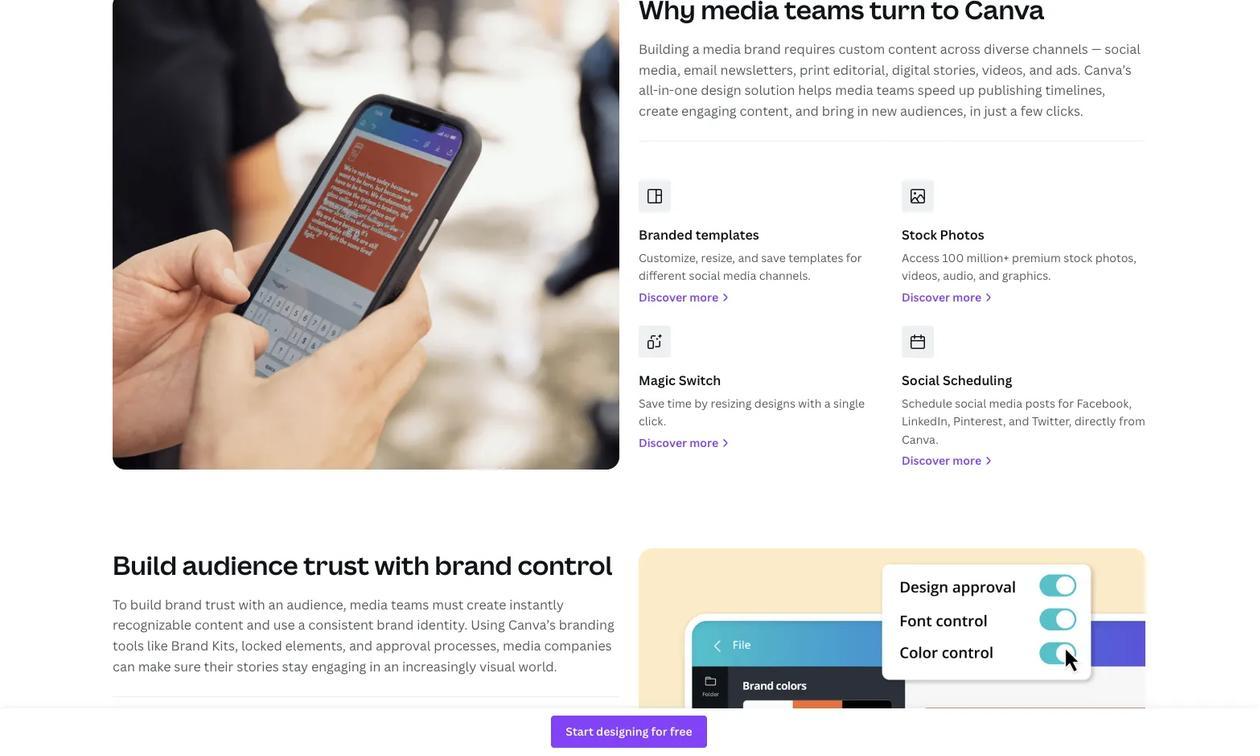 Task type: locate. For each thing, give the bounding box(es) containing it.
elements,
[[285, 637, 346, 655]]

a left 'few'
[[1011, 102, 1018, 120]]

canva's down —
[[1084, 61, 1132, 79]]

canva's down instantly
[[508, 617, 556, 635]]

brand up newsletters,
[[744, 40, 781, 58]]

trust up "audience,"
[[304, 548, 369, 583]]

media,
[[639, 61, 681, 79]]

0 horizontal spatial canva's
[[508, 617, 556, 635]]

from
[[1120, 414, 1146, 429]]

a left single
[[825, 396, 831, 411]]

engaging
[[682, 102, 737, 120], [311, 658, 367, 676]]

discover more link
[[639, 289, 883, 307], [902, 289, 1146, 307], [639, 434, 883, 452], [902, 452, 1146, 470]]

discover more for branded
[[639, 290, 719, 305]]

1 vertical spatial content
[[195, 617, 244, 635]]

posts
[[1026, 396, 1056, 411]]

recognizable
[[113, 617, 192, 635]]

create up using
[[467, 596, 507, 614]]

access
[[902, 250, 940, 266]]

1 horizontal spatial in
[[858, 102, 869, 120]]

2 horizontal spatial social
[[1105, 40, 1141, 58]]

branded
[[639, 226, 693, 244]]

in down approval
[[370, 658, 381, 676]]

schedule
[[902, 396, 953, 411]]

content
[[889, 40, 938, 58], [195, 617, 244, 635]]

companies
[[544, 637, 612, 655]]

and
[[1030, 61, 1053, 79], [796, 102, 819, 120], [738, 250, 759, 266], [979, 268, 1000, 284], [1009, 414, 1030, 429], [247, 617, 270, 635], [349, 637, 373, 655]]

social
[[902, 372, 940, 390]]

0 vertical spatial create
[[639, 102, 679, 120]]

media up world.
[[503, 637, 541, 655]]

discover more down canva.
[[902, 453, 982, 468]]

more
[[690, 290, 719, 305], [953, 290, 982, 305], [690, 435, 719, 450], [953, 453, 982, 468]]

more down resize,
[[690, 290, 719, 305]]

0 horizontal spatial trust
[[205, 596, 236, 614]]

0 horizontal spatial in
[[370, 658, 381, 676]]

discover more link down twitter,
[[902, 452, 1146, 470]]

social up pinterest,
[[955, 396, 987, 411]]

save
[[762, 250, 786, 266]]

0 vertical spatial for
[[846, 250, 862, 266]]

videos, down diverse
[[982, 61, 1027, 79]]

build
[[113, 548, 177, 583]]

1 horizontal spatial social
[[955, 396, 987, 411]]

0 horizontal spatial create
[[467, 596, 507, 614]]

0 vertical spatial an
[[268, 596, 284, 614]]

customize,
[[639, 250, 699, 266]]

for inside social scheduling schedule social media posts for facebook, linkedin, pinterest, and twitter, directly from canva.
[[1059, 396, 1075, 411]]

discover down different
[[639, 290, 687, 305]]

1 vertical spatial social
[[689, 268, 721, 284]]

and left "ads."
[[1030, 61, 1053, 79]]

discover more
[[639, 290, 719, 305], [902, 290, 982, 305], [639, 435, 719, 450], [902, 453, 982, 468]]

more down audio,
[[953, 290, 982, 305]]

social down resize,
[[689, 268, 721, 284]]

discover more link down graphics. in the right top of the page
[[902, 289, 1146, 307]]

1 horizontal spatial create
[[639, 102, 679, 120]]

1 horizontal spatial videos,
[[982, 61, 1027, 79]]

canva.
[[902, 432, 939, 447]]

trust
[[304, 548, 369, 583], [205, 596, 236, 614]]

discover more link down designs
[[639, 434, 883, 452]]

0 horizontal spatial social
[[689, 268, 721, 284]]

and down the "posts"
[[1009, 414, 1030, 429]]

content inside "building a media brand requires custom content across diverse channels — social media, email newsletters, print editorial, digital stories, videos, and ads. canva's all-in-one design solution helps media teams speed up publishing timelines, create engaging content, and bring in new audiences, in just a few clicks."
[[889, 40, 938, 58]]

with inside to build brand trust with an audience, media teams must create instantly recognizable content and use a consistent brand identity. using canva's branding tools like brand kits, locked elements, and approval processes, media companies can make sure their stories stay engaging in an increasingly visual world.
[[239, 596, 265, 614]]

bring
[[822, 102, 854, 120]]

1 horizontal spatial with
[[375, 548, 430, 583]]

for
[[846, 250, 862, 266], [1059, 396, 1075, 411]]

1 horizontal spatial content
[[889, 40, 938, 58]]

one
[[675, 81, 698, 99]]

for left access
[[846, 250, 862, 266]]

brand right build
[[165, 596, 202, 614]]

2 vertical spatial social
[[955, 396, 987, 411]]

discover down click.
[[639, 435, 687, 450]]

and down million+
[[979, 268, 1000, 284]]

all-
[[639, 81, 658, 99]]

0 vertical spatial canva's
[[1084, 61, 1132, 79]]

teams up new
[[877, 81, 915, 99]]

0 vertical spatial engaging
[[682, 102, 737, 120]]

0 vertical spatial videos,
[[982, 61, 1027, 79]]

1 horizontal spatial canva's
[[1084, 61, 1132, 79]]

0 vertical spatial social
[[1105, 40, 1141, 58]]

2 horizontal spatial with
[[799, 396, 822, 411]]

in
[[858, 102, 869, 120], [970, 102, 982, 120], [370, 658, 381, 676]]

single
[[834, 396, 865, 411]]

premium
[[1012, 250, 1061, 266]]

engaging down elements,
[[311, 658, 367, 676]]

million+
[[967, 250, 1010, 266]]

with right designs
[[799, 396, 822, 411]]

speed
[[918, 81, 956, 99]]

stories,
[[934, 61, 979, 79]]

channels.
[[759, 268, 811, 284]]

discover more down audio,
[[902, 290, 982, 305]]

discover more link for branded templates
[[639, 289, 883, 307]]

1 vertical spatial engaging
[[311, 658, 367, 676]]

magic
[[639, 372, 676, 390]]

just
[[985, 102, 1008, 120]]

discover down canva.
[[902, 453, 951, 468]]

in left new
[[858, 102, 869, 120]]

stay
[[282, 658, 308, 676]]

media down resize,
[[723, 268, 757, 284]]

1 horizontal spatial for
[[1059, 396, 1075, 411]]

teams left must
[[391, 596, 429, 614]]

0 vertical spatial trust
[[304, 548, 369, 583]]

discover more link down "channels."
[[639, 289, 883, 307]]

1 horizontal spatial teams
[[877, 81, 915, 99]]

for up twitter,
[[1059, 396, 1075, 411]]

0 vertical spatial with
[[799, 396, 822, 411]]

0 vertical spatial templates
[[696, 226, 760, 244]]

1 vertical spatial create
[[467, 596, 507, 614]]

templates up "channels."
[[789, 250, 844, 266]]

social right —
[[1105, 40, 1141, 58]]

media up pinterest,
[[990, 396, 1023, 411]]

using
[[471, 617, 505, 635]]

create inside "building a media brand requires custom content across diverse channels — social media, email newsletters, print editorial, digital stories, videos, and ads. canva's all-in-one design solution helps media teams speed up publishing timelines, create engaging content, and bring in new audiences, in just a few clicks."
[[639, 102, 679, 120]]

solution
[[745, 81, 795, 99]]

content up "kits,"
[[195, 617, 244, 635]]

in inside to build brand trust with an audience, media teams must create instantly recognizable content and use a consistent brand identity. using canva's branding tools like brand kits, locked elements, and approval processes, media companies can make sure their stories stay engaging in an increasingly visual world.
[[370, 658, 381, 676]]

switch
[[679, 372, 721, 390]]

1 horizontal spatial engaging
[[682, 102, 737, 120]]

more down by
[[690, 435, 719, 450]]

kits,
[[212, 637, 238, 655]]

and inside "branded templates customize, resize, and save templates for different social media channels."
[[738, 250, 759, 266]]

resize,
[[701, 250, 736, 266]]

a inside magic switch save time by resizing designs with a single click.
[[825, 396, 831, 411]]

engaging down design in the right top of the page
[[682, 102, 737, 120]]

0 horizontal spatial engaging
[[311, 658, 367, 676]]

1 vertical spatial videos,
[[902, 268, 941, 284]]

1 vertical spatial with
[[375, 548, 430, 583]]

0 vertical spatial teams
[[877, 81, 915, 99]]

more down pinterest,
[[953, 453, 982, 468]]

2 vertical spatial with
[[239, 596, 265, 614]]

twitter,
[[1033, 414, 1072, 429]]

create
[[639, 102, 679, 120], [467, 596, 507, 614]]

0 horizontal spatial content
[[195, 617, 244, 635]]

videos, inside the stock photos access 100 million+ premium stock photos, videos, audio, and graphics.
[[902, 268, 941, 284]]

an up the use
[[268, 596, 284, 614]]

0 vertical spatial content
[[889, 40, 938, 58]]

create down in-
[[639, 102, 679, 120]]

with up identity.
[[375, 548, 430, 583]]

with
[[799, 396, 822, 411], [375, 548, 430, 583], [239, 596, 265, 614]]

trust inside to build brand trust with an audience, media teams must create instantly recognizable content and use a consistent brand identity. using canva's branding tools like brand kits, locked elements, and approval processes, media companies can make sure their stories stay engaging in an increasingly visual world.
[[205, 596, 236, 614]]

social inside social scheduling schedule social media posts for facebook, linkedin, pinterest, and twitter, directly from canva.
[[955, 396, 987, 411]]

more for photos
[[953, 290, 982, 305]]

an down approval
[[384, 658, 399, 676]]

time
[[668, 396, 692, 411]]

0 horizontal spatial for
[[846, 250, 862, 266]]

1 vertical spatial for
[[1059, 396, 1075, 411]]

content up digital
[[889, 40, 938, 58]]

teams
[[877, 81, 915, 99], [391, 596, 429, 614]]

content inside to build brand trust with an audience, media teams must create instantly recognizable content and use a consistent brand identity. using canva's branding tools like brand kits, locked elements, and approval processes, media companies can make sure their stories stay engaging in an increasingly visual world.
[[195, 617, 244, 635]]

1 horizontal spatial templates
[[789, 250, 844, 266]]

discover
[[639, 290, 687, 305], [902, 290, 951, 305], [639, 435, 687, 450], [902, 453, 951, 468]]

save
[[639, 396, 665, 411]]

an
[[268, 596, 284, 614], [384, 658, 399, 676]]

1 vertical spatial trust
[[205, 596, 236, 614]]

templates
[[696, 226, 760, 244], [789, 250, 844, 266]]

in left just
[[970, 102, 982, 120]]

videos, down access
[[902, 268, 941, 284]]

social inside "building a media brand requires custom content across diverse channels — social media, email newsletters, print editorial, digital stories, videos, and ads. canva's all-in-one design solution helps media teams speed up publishing timelines, create engaging content, and bring in new audiences, in just a few clicks."
[[1105, 40, 1141, 58]]

branding
[[559, 617, 615, 635]]

custom
[[839, 40, 885, 58]]

templates up resize,
[[696, 226, 760, 244]]

1 horizontal spatial trust
[[304, 548, 369, 583]]

1 vertical spatial an
[[384, 658, 399, 676]]

editorial,
[[833, 61, 889, 79]]

a right the use
[[298, 617, 305, 635]]

brand
[[744, 40, 781, 58], [435, 548, 513, 583], [165, 596, 202, 614], [377, 617, 414, 635]]

media up consistent
[[350, 596, 388, 614]]

to
[[113, 596, 127, 614]]

discover more link for stock photos
[[902, 289, 1146, 307]]

visual
[[480, 658, 516, 676]]

email
[[684, 61, 718, 79]]

0 horizontal spatial templates
[[696, 226, 760, 244]]

social
[[1105, 40, 1141, 58], [689, 268, 721, 284], [955, 396, 987, 411]]

0 horizontal spatial teams
[[391, 596, 429, 614]]

discover for social
[[902, 453, 951, 468]]

discover more down different
[[639, 290, 719, 305]]

trust up "kits,"
[[205, 596, 236, 614]]

use
[[273, 617, 295, 635]]

media inside social scheduling schedule social media posts for facebook, linkedin, pinterest, and twitter, directly from canva.
[[990, 396, 1023, 411]]

media inside "branded templates customize, resize, and save templates for different social media channels."
[[723, 268, 757, 284]]

media
[[703, 40, 741, 58], [836, 81, 874, 99], [723, 268, 757, 284], [990, 396, 1023, 411], [350, 596, 388, 614], [503, 637, 541, 655]]

locked
[[241, 637, 282, 655]]

and left save
[[738, 250, 759, 266]]

ads.
[[1056, 61, 1081, 79]]

0 horizontal spatial videos,
[[902, 268, 941, 284]]

0 horizontal spatial with
[[239, 596, 265, 614]]

and inside social scheduling schedule social media posts for facebook, linkedin, pinterest, and twitter, directly from canva.
[[1009, 414, 1030, 429]]

1 vertical spatial canva's
[[508, 617, 556, 635]]

discover down access
[[902, 290, 951, 305]]

discover more down click.
[[639, 435, 719, 450]]

scheduling
[[943, 372, 1013, 390]]

1 vertical spatial teams
[[391, 596, 429, 614]]

with down audience
[[239, 596, 265, 614]]



Task type: describe. For each thing, give the bounding box(es) containing it.
example of content creation for media and publishing teams in canva's app image
[[113, 0, 620, 470]]

magic switch save time by resizing designs with a single click.
[[639, 372, 865, 429]]

timelines,
[[1046, 81, 1106, 99]]

0 horizontal spatial an
[[268, 596, 284, 614]]

discover for magic
[[639, 435, 687, 450]]

and up locked
[[247, 617, 270, 635]]

design
[[701, 81, 742, 99]]

diverse
[[984, 40, 1030, 58]]

2 horizontal spatial in
[[970, 102, 982, 120]]

and down consistent
[[349, 637, 373, 655]]

like
[[147, 637, 168, 655]]

pinterest,
[[954, 414, 1007, 429]]

directly
[[1075, 414, 1117, 429]]

and inside the stock photos access 100 million+ premium stock photos, videos, audio, and graphics.
[[979, 268, 1000, 284]]

branded templates customize, resize, and save templates for different social media channels.
[[639, 226, 862, 284]]

consistent
[[308, 617, 374, 635]]

for inside "branded templates customize, resize, and save templates for different social media channels."
[[846, 250, 862, 266]]

more for templates
[[690, 290, 719, 305]]

to build brand trust with an audience, media teams must create instantly recognizable content and use a consistent brand identity. using canva's branding tools like brand kits, locked elements, and approval processes, media companies can make sure their stories stay engaging in an increasingly visual world.
[[113, 596, 615, 676]]

different
[[639, 268, 687, 284]]

identity.
[[417, 617, 468, 635]]

brand up approval
[[377, 617, 414, 635]]

discover more for magic
[[639, 435, 719, 450]]

1 horizontal spatial an
[[384, 658, 399, 676]]

designs
[[755, 396, 796, 411]]

videos, inside "building a media brand requires custom content across diverse channels — social media, email newsletters, print editorial, digital stories, videos, and ads. canva's all-in-one design solution helps media teams speed up publishing timelines, create engaging content, and bring in new audiences, in just a few clicks."
[[982, 61, 1027, 79]]

newsletters,
[[721, 61, 797, 79]]

canva's inside "building a media brand requires custom content across diverse channels — social media, email newsletters, print editorial, digital stories, videos, and ads. canva's all-in-one design solution helps media teams speed up publishing timelines, create engaging content, and bring in new audiences, in just a few clicks."
[[1084, 61, 1132, 79]]

build audience trust with brand control
[[113, 548, 613, 583]]

make
[[138, 658, 171, 676]]

teams inside to build brand trust with an audience, media teams must create instantly recognizable content and use a consistent brand identity. using canva's branding tools like brand kits, locked elements, and approval processes, media companies can make sure their stories stay engaging in an increasingly visual world.
[[391, 596, 429, 614]]

publishing
[[978, 81, 1043, 99]]

discover for branded
[[639, 290, 687, 305]]

stock
[[902, 226, 937, 244]]

discover for stock
[[902, 290, 951, 305]]

media up email
[[703, 40, 741, 58]]

clicks.
[[1047, 102, 1084, 120]]

world.
[[519, 658, 557, 676]]

across
[[941, 40, 981, 58]]

print
[[800, 61, 830, 79]]

more for scheduling
[[953, 453, 982, 468]]

few
[[1021, 102, 1043, 120]]

brand inside "building a media brand requires custom content across diverse channels — social media, email newsletters, print editorial, digital stories, videos, and ads. canva's all-in-one design solution helps media teams speed up publishing timelines, create engaging content, and bring in new audiences, in just a few clicks."
[[744, 40, 781, 58]]

in-
[[658, 81, 675, 99]]

brand up must
[[435, 548, 513, 583]]

teams inside "building a media brand requires custom content across diverse channels — social media, email newsletters, print editorial, digital stories, videos, and ads. canva's all-in-one design solution helps media teams speed up publishing timelines, create engaging content, and bring in new audiences, in just a few clicks."
[[877, 81, 915, 99]]

graphics.
[[1003, 268, 1052, 284]]

engaging inside to build brand trust with an audience, media teams must create instantly recognizable content and use a consistent brand identity. using canva's branding tools like brand kits, locked elements, and approval processes, media companies can make sure their stories stay engaging in an increasingly visual world.
[[311, 658, 367, 676]]

brand kit example from canva for media and publishing teams image
[[639, 549, 1146, 756]]

their
[[204, 658, 234, 676]]

linkedin,
[[902, 414, 951, 429]]

by
[[695, 396, 708, 411]]

requires
[[785, 40, 836, 58]]

a inside to build brand trust with an audience, media teams must create instantly recognizable content and use a consistent brand identity. using canva's branding tools like brand kits, locked elements, and approval processes, media companies can make sure their stories stay engaging in an increasingly visual world.
[[298, 617, 305, 635]]

more for switch
[[690, 435, 719, 450]]

build
[[130, 596, 162, 614]]

stock
[[1064, 250, 1093, 266]]

photos,
[[1096, 250, 1137, 266]]

stories
[[237, 658, 279, 676]]

channels
[[1033, 40, 1089, 58]]

1 vertical spatial templates
[[789, 250, 844, 266]]

facebook,
[[1077, 396, 1132, 411]]

and down helps
[[796, 102, 819, 120]]

helps
[[799, 81, 832, 99]]

must
[[432, 596, 464, 614]]

new
[[872, 102, 898, 120]]

content,
[[740, 102, 793, 120]]

photos
[[940, 226, 985, 244]]

100
[[943, 250, 964, 266]]

approval
[[376, 637, 431, 655]]

control
[[518, 548, 613, 583]]

audience
[[182, 548, 298, 583]]

audiences,
[[901, 102, 967, 120]]

discover more for stock
[[902, 290, 982, 305]]

engaging inside "building a media brand requires custom content across diverse channels — social media, email newsletters, print editorial, digital stories, videos, and ads. canva's all-in-one design solution helps media teams speed up publishing timelines, create engaging content, and bring in new audiences, in just a few clicks."
[[682, 102, 737, 120]]

create inside to build brand trust with an audience, media teams must create instantly recognizable content and use a consistent brand identity. using canva's branding tools like brand kits, locked elements, and approval processes, media companies can make sure their stories stay engaging in an increasingly visual world.
[[467, 596, 507, 614]]

click.
[[639, 414, 667, 429]]

can
[[113, 658, 135, 676]]

—
[[1092, 40, 1102, 58]]

a up email
[[693, 40, 700, 58]]

instantly
[[510, 596, 564, 614]]

digital
[[892, 61, 931, 79]]

resizing
[[711, 396, 752, 411]]

brand
[[171, 637, 209, 655]]

stock photos access 100 million+ premium stock photos, videos, audio, and graphics.
[[902, 226, 1137, 284]]

sure
[[174, 658, 201, 676]]

processes,
[[434, 637, 500, 655]]

audio,
[[943, 268, 977, 284]]

audience,
[[287, 596, 347, 614]]

building
[[639, 40, 690, 58]]

up
[[959, 81, 975, 99]]

tools
[[113, 637, 144, 655]]

increasingly
[[402, 658, 477, 676]]

building a media brand requires custom content across diverse channels — social media, email newsletters, print editorial, digital stories, videos, and ads. canva's all-in-one design solution helps media teams speed up publishing timelines, create engaging content, and bring in new audiences, in just a few clicks.
[[639, 40, 1141, 120]]

canva's inside to build brand trust with an audience, media teams must create instantly recognizable content and use a consistent brand identity. using canva's branding tools like brand kits, locked elements, and approval processes, media companies can make sure their stories stay engaging in an increasingly visual world.
[[508, 617, 556, 635]]

with inside magic switch save time by resizing designs with a single click.
[[799, 396, 822, 411]]

discover more link for social scheduling
[[902, 452, 1146, 470]]

discover more link for magic switch
[[639, 434, 883, 452]]

discover more for social
[[902, 453, 982, 468]]

media down editorial,
[[836, 81, 874, 99]]

social inside "branded templates customize, resize, and save templates for different social media channels."
[[689, 268, 721, 284]]



Task type: vqa. For each thing, say whether or not it's contained in the screenshot.
just
yes



